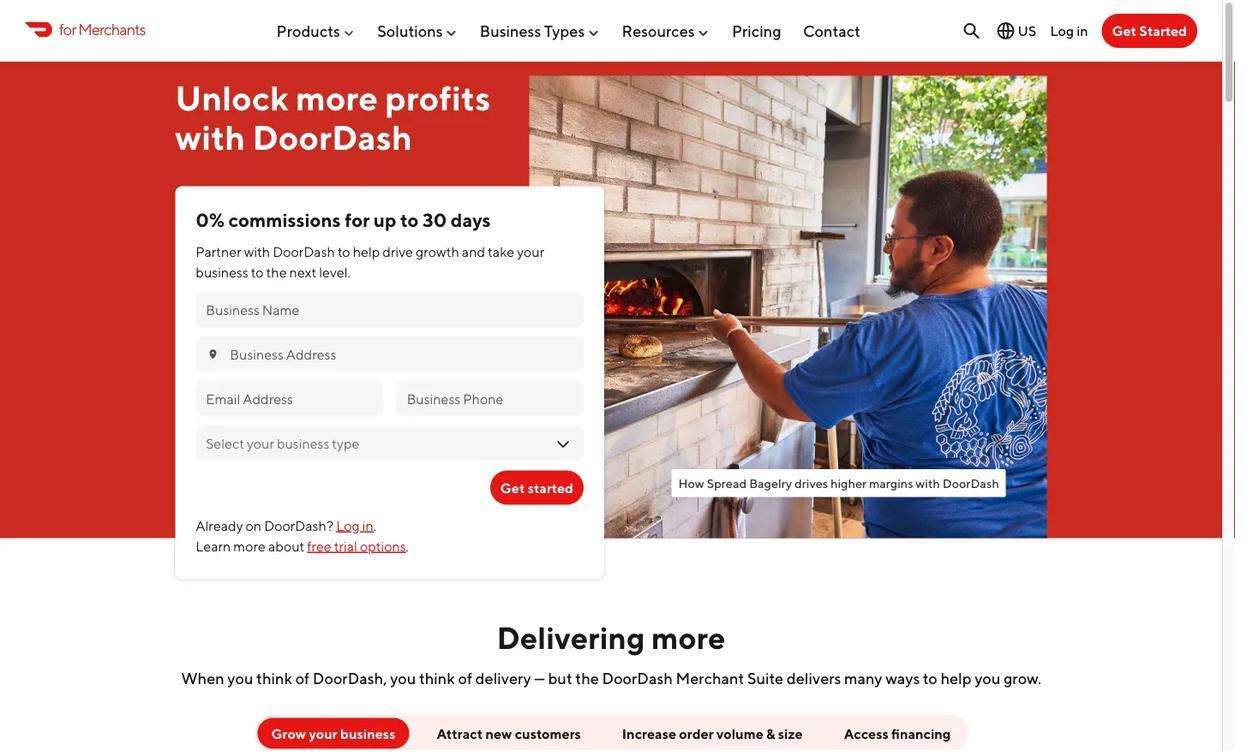 Task type: describe. For each thing, give the bounding box(es) containing it.
for merchants link
[[25, 18, 145, 41]]

doordash?
[[264, 518, 334, 534]]

products link
[[276, 15, 356, 47]]

Email Address email field
[[206, 390, 373, 409]]

products
[[276, 22, 340, 40]]

30
[[423, 209, 447, 231]]

access financing
[[844, 726, 951, 743]]

log in
[[1050, 23, 1088, 39]]

0 vertical spatial .
[[374, 518, 376, 534]]

0% commissions for up to 30 days
[[196, 209, 491, 231]]

to left next
[[251, 264, 264, 281]]

get started button
[[1102, 14, 1198, 48]]

get started button
[[490, 471, 584, 506]]

spread bagelry image
[[530, 76, 1047, 539]]

&
[[766, 726, 775, 743]]

your inside partner with doordash to help drive growth and take your business to the next level.
[[517, 244, 545, 260]]

size
[[778, 726, 803, 743]]

1 horizontal spatial the
[[576, 670, 599, 688]]

already
[[196, 518, 243, 534]]

1 horizontal spatial .
[[406, 539, 409, 555]]

2 you from the left
[[390, 670, 416, 688]]

drive
[[383, 244, 413, 260]]

2 vertical spatial with
[[916, 476, 940, 491]]

on
[[246, 518, 262, 534]]

for merchants
[[59, 20, 145, 38]]

solutions
[[377, 22, 443, 40]]

to right up
[[400, 209, 419, 231]]

delivering
[[497, 620, 645, 657]]

doordash,
[[313, 670, 387, 688]]

partner
[[196, 244, 241, 260]]

with inside the unlock more profits with doordash
[[175, 116, 245, 157]]

more inside already on doordash? log in . learn more about free trial options .
[[233, 539, 266, 555]]

up
[[374, 209, 397, 231]]

learn
[[196, 539, 231, 555]]

—
[[534, 670, 545, 688]]

pricing link
[[732, 15, 781, 47]]

partner with doordash to help drive growth and take your business to the next level.
[[196, 244, 545, 281]]

more for unlock
[[296, 77, 378, 118]]

when you think of doordash, you think of delivery — but the doordash merchant suite delivers many ways to help you grow.
[[181, 670, 1041, 688]]

Business Address text field
[[230, 345, 574, 364]]

1 horizontal spatial log
[[1050, 23, 1074, 39]]

financing
[[892, 726, 951, 743]]

spread
[[707, 476, 747, 491]]

business types link
[[480, 15, 600, 47]]

unlock more profits with doordash
[[175, 77, 491, 157]]

1 you from the left
[[227, 670, 253, 688]]

higher
[[831, 476, 867, 491]]

0 vertical spatial for
[[59, 20, 76, 38]]

but
[[548, 670, 572, 688]]

contact link
[[803, 15, 861, 47]]

free
[[307, 539, 332, 555]]

delivers
[[787, 670, 841, 688]]

1 vertical spatial log in link
[[336, 518, 374, 534]]

many
[[844, 670, 883, 688]]

access financing button
[[830, 719, 965, 750]]

3 you from the left
[[975, 670, 1001, 688]]

business
[[480, 22, 541, 40]]

and
[[462, 244, 485, 260]]

more for delivering
[[652, 620, 726, 657]]

free trial options link
[[307, 539, 406, 555]]

0%
[[196, 209, 225, 231]]

doordash down delivering more on the bottom
[[602, 670, 673, 688]]

types
[[544, 22, 585, 40]]

bagelry
[[749, 476, 792, 491]]

1 horizontal spatial log in link
[[1050, 23, 1088, 39]]

resources
[[622, 22, 695, 40]]

increase order volume & size button
[[609, 719, 817, 750]]

drives
[[795, 476, 828, 491]]

merchant
[[676, 670, 744, 688]]



Task type: locate. For each thing, give the bounding box(es) containing it.
business types
[[480, 22, 585, 40]]

grow
[[271, 726, 306, 743]]

1 horizontal spatial help
[[941, 670, 972, 688]]

started
[[528, 480, 574, 497]]

1 horizontal spatial your
[[517, 244, 545, 260]]

0 vertical spatial log in link
[[1050, 23, 1088, 39]]

1 horizontal spatial get
[[1112, 23, 1137, 39]]

.
[[374, 518, 376, 534], [406, 539, 409, 555]]

0 horizontal spatial business
[[196, 264, 248, 281]]

help right ways
[[941, 670, 972, 688]]

order
[[679, 726, 714, 743]]

2 vertical spatial more
[[652, 620, 726, 657]]

business inside partner with doordash to help drive growth and take your business to the next level.
[[196, 264, 248, 281]]

1 horizontal spatial in
[[1077, 23, 1088, 39]]

1 vertical spatial .
[[406, 539, 409, 555]]

unlock
[[175, 77, 289, 118]]

think up grow
[[256, 670, 292, 688]]

1 vertical spatial for
[[345, 209, 370, 231]]

1 vertical spatial more
[[233, 539, 266, 555]]

suite
[[747, 670, 784, 688]]

how
[[679, 476, 705, 491]]

more down on
[[233, 539, 266, 555]]

you right the doordash,
[[390, 670, 416, 688]]

to right ways
[[923, 670, 938, 688]]

to up level.
[[338, 244, 350, 260]]

in
[[1077, 23, 1088, 39], [362, 518, 374, 534]]

1 vertical spatial get
[[501, 480, 525, 497]]

0 horizontal spatial in
[[362, 518, 374, 534]]

think
[[256, 670, 292, 688], [419, 670, 455, 688]]

your right grow
[[309, 726, 338, 743]]

1 horizontal spatial of
[[458, 670, 472, 688]]

1 of from the left
[[295, 670, 310, 688]]

0 horizontal spatial log in link
[[336, 518, 374, 534]]

resources link
[[622, 15, 710, 47]]

margins
[[869, 476, 913, 491]]

solutions link
[[377, 15, 458, 47]]

for
[[59, 20, 76, 38], [345, 209, 370, 231]]

log in link right us
[[1050, 23, 1088, 39]]

help
[[353, 244, 380, 260], [941, 670, 972, 688]]

attract new customers
[[437, 726, 581, 743]]

. up options
[[374, 518, 376, 534]]

in up free trial options link
[[362, 518, 374, 534]]

how spread bagelry drives higher margins with doordash
[[679, 476, 999, 491]]

more
[[296, 77, 378, 118], [233, 539, 266, 555], [652, 620, 726, 657]]

of
[[295, 670, 310, 688], [458, 670, 472, 688]]

started
[[1140, 23, 1187, 39]]

grow.
[[1004, 670, 1041, 688]]

2 think from the left
[[419, 670, 455, 688]]

for left merchants
[[59, 20, 76, 38]]

log
[[1050, 23, 1074, 39], [336, 518, 360, 534]]

business down the doordash,
[[340, 726, 396, 743]]

already on doordash? log in . learn more about free trial options .
[[196, 518, 409, 555]]

location pin image
[[206, 348, 220, 362]]

with right margins
[[916, 476, 940, 491]]

0 horizontal spatial think
[[256, 670, 292, 688]]

0 vertical spatial help
[[353, 244, 380, 260]]

merchants
[[78, 20, 145, 38]]

more up merchant
[[652, 620, 726, 657]]

of left 'delivery'
[[458, 670, 472, 688]]

get for get started
[[1112, 23, 1137, 39]]

attract new customers button
[[423, 719, 595, 750]]

delivery
[[475, 670, 531, 688]]

1 horizontal spatial more
[[296, 77, 378, 118]]

trial
[[334, 539, 357, 555]]

0 horizontal spatial of
[[295, 670, 310, 688]]

help left drive
[[353, 244, 380, 260]]

2 horizontal spatial you
[[975, 670, 1001, 688]]

your right take
[[517, 244, 545, 260]]

log inside already on doordash? log in . learn more about free trial options .
[[336, 518, 360, 534]]

Business Name text field
[[206, 301, 574, 320]]

your
[[517, 244, 545, 260], [309, 726, 338, 743]]

0 vertical spatial in
[[1077, 23, 1088, 39]]

0 horizontal spatial more
[[233, 539, 266, 555]]

1 vertical spatial in
[[362, 518, 374, 534]]

the left next
[[266, 264, 287, 281]]

1 vertical spatial with
[[244, 244, 270, 260]]

0 horizontal spatial .
[[374, 518, 376, 534]]

0 horizontal spatial log
[[336, 518, 360, 534]]

doordash up next
[[273, 244, 335, 260]]

of left the doordash,
[[295, 670, 310, 688]]

log up trial
[[336, 518, 360, 534]]

attract
[[437, 726, 483, 743]]

0 horizontal spatial for
[[59, 20, 76, 38]]

doordash up 0% commissions for up to 30 days
[[252, 116, 412, 157]]

business
[[196, 264, 248, 281], [340, 726, 396, 743]]

in right us
[[1077, 23, 1088, 39]]

in inside already on doordash? log in . learn more about free trial options .
[[362, 518, 374, 534]]

get started
[[501, 480, 574, 497]]

level.
[[319, 264, 351, 281]]

0 horizontal spatial help
[[353, 244, 380, 260]]

you right when
[[227, 670, 253, 688]]

0 vertical spatial your
[[517, 244, 545, 260]]

increase order volume & size
[[622, 726, 803, 743]]

0 horizontal spatial the
[[266, 264, 287, 281]]

log in link up free trial options link
[[336, 518, 374, 534]]

1 horizontal spatial business
[[340, 726, 396, 743]]

contact
[[803, 22, 861, 40]]

log right us
[[1050, 23, 1074, 39]]

1 think from the left
[[256, 670, 292, 688]]

1 vertical spatial your
[[309, 726, 338, 743]]

2 of from the left
[[458, 670, 472, 688]]

0 horizontal spatial get
[[501, 480, 525, 497]]

tab list
[[87, 716, 1136, 751]]

about
[[268, 539, 305, 555]]

0 vertical spatial the
[[266, 264, 287, 281]]

more inside the unlock more profits with doordash
[[296, 77, 378, 118]]

1 vertical spatial log
[[336, 518, 360, 534]]

new
[[486, 726, 512, 743]]

the
[[266, 264, 287, 281], [576, 670, 599, 688]]

increase
[[622, 726, 676, 743]]

help inside partner with doordash to help drive growth and take your business to the next level.
[[353, 244, 380, 260]]

with right "partner"
[[244, 244, 270, 260]]

0 vertical spatial business
[[196, 264, 248, 281]]

volume
[[717, 726, 764, 743]]

0 horizontal spatial you
[[227, 670, 253, 688]]

doordash inside the unlock more profits with doordash
[[252, 116, 412, 157]]

grow your business
[[271, 726, 396, 743]]

0 horizontal spatial your
[[309, 726, 338, 743]]

more down products link
[[296, 77, 378, 118]]

how spread bagelry drives higher margins with doordash link
[[672, 470, 1006, 498]]

1 vertical spatial the
[[576, 670, 599, 688]]

ways
[[886, 670, 920, 688]]

take
[[488, 244, 515, 260]]

your inside button
[[309, 726, 338, 743]]

options
[[360, 539, 406, 555]]

1 vertical spatial business
[[340, 726, 396, 743]]

profits
[[385, 77, 491, 118]]

next
[[289, 264, 317, 281]]

get for get started
[[501, 480, 525, 497]]

you left grow. on the right of the page
[[975, 670, 1001, 688]]

customers
[[515, 726, 581, 743]]

0 vertical spatial more
[[296, 77, 378, 118]]

doordash inside partner with doordash to help drive growth and take your business to the next level.
[[273, 244, 335, 260]]

you
[[227, 670, 253, 688], [390, 670, 416, 688], [975, 670, 1001, 688]]

doordash
[[252, 116, 412, 157], [273, 244, 335, 260], [943, 476, 999, 491], [602, 670, 673, 688]]

1 vertical spatial help
[[941, 670, 972, 688]]

delivering more
[[497, 620, 726, 657]]

0 vertical spatial log
[[1050, 23, 1074, 39]]

the inside partner with doordash to help drive growth and take your business to the next level.
[[266, 264, 287, 281]]

with up 0% at the top of page
[[175, 116, 245, 157]]

the right the but
[[576, 670, 599, 688]]

when
[[181, 670, 224, 688]]

log in link
[[1050, 23, 1088, 39], [336, 518, 374, 534]]

tab list containing grow your business
[[87, 716, 1136, 751]]

get
[[1112, 23, 1137, 39], [501, 480, 525, 497]]

0 vertical spatial get
[[1112, 23, 1137, 39]]

1 horizontal spatial for
[[345, 209, 370, 231]]

with inside partner with doordash to help drive growth and take your business to the next level.
[[244, 244, 270, 260]]

get started
[[1112, 23, 1187, 39]]

for left up
[[345, 209, 370, 231]]

commissions
[[228, 209, 341, 231]]

business down "partner"
[[196, 264, 248, 281]]

doordash right margins
[[943, 476, 999, 491]]

growth
[[416, 244, 459, 260]]

pricing
[[732, 22, 781, 40]]

1 horizontal spatial think
[[419, 670, 455, 688]]

days
[[451, 209, 491, 231]]

. right trial
[[406, 539, 409, 555]]

think up attract
[[419, 670, 455, 688]]

with
[[175, 116, 245, 157], [244, 244, 270, 260], [916, 476, 940, 491]]

0 vertical spatial with
[[175, 116, 245, 157]]

access
[[844, 726, 889, 743]]

us
[[1018, 23, 1037, 39]]

business inside grow your business button
[[340, 726, 396, 743]]

1 horizontal spatial you
[[390, 670, 416, 688]]

Business Phone text field
[[407, 390, 574, 409]]

globe line image
[[996, 21, 1016, 41]]

2 horizontal spatial more
[[652, 620, 726, 657]]

grow your business button
[[258, 719, 409, 750]]



Task type: vqa. For each thing, say whether or not it's contained in the screenshot.
the Increase within the the 'Increase order volume & size' button
no



